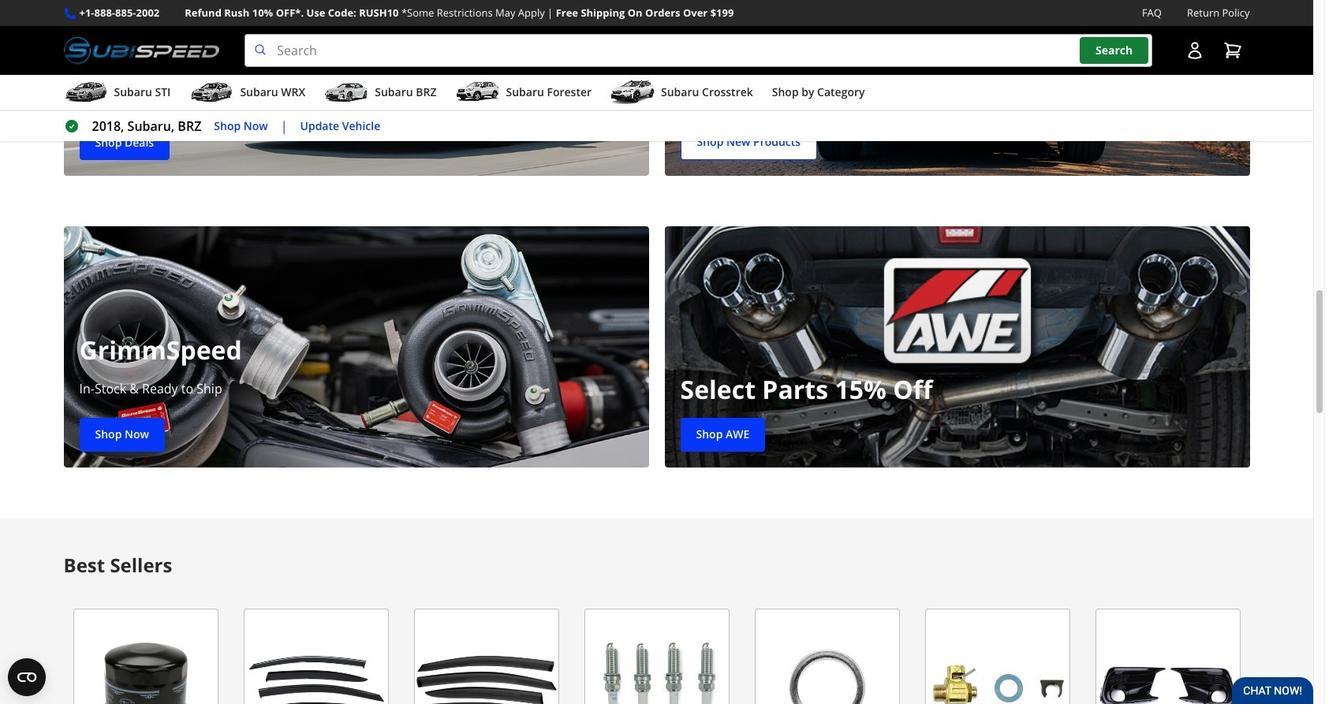 Task type: locate. For each thing, give the bounding box(es) containing it.
oem rain guard deflector kit - 2015-2021 subaru wrx / sti image
[[414, 609, 559, 705]]

a subaru crosstrek thumbnail image image
[[611, 81, 655, 104]]

search input field
[[245, 34, 1153, 67]]

a subaru wrx thumbnail image image
[[190, 81, 234, 104]]

a subaru brz thumbnail image image
[[325, 81, 369, 104]]

subispeed logo image
[[64, 34, 220, 67]]

subaru oem oil filter - 2015-2024 subaru wrx image
[[73, 609, 218, 705]]



Task type: describe. For each thing, give the bounding box(es) containing it.
open widget image
[[8, 659, 46, 697]]

fumoto quick engine oil drain valve - 2015-2024 subaru wrx / 2014-2018 forester / 2013-2016 scion fr-s / 2013-2020 subaru brz / 2017-2019 toyota 86 image
[[925, 609, 1071, 705]]

ngk laser iridium stock heat range spark plug set - 2015-2021 subaru wrx / 2014-2016 forester xt image
[[584, 609, 730, 705]]

a subaru forester thumbnail image image
[[456, 81, 500, 104]]

subaru oem oil drain plug gasket - 2015-2022 wrx / 2014-2018 forester / 2013-2017 crosstrek / 2017-2020 impreza / 2013-2021 scion frs / subaru brz / toyota 86 image
[[755, 609, 900, 705]]

olm oe style rain guards - 2015-2021 subaru wrx / sti image
[[243, 609, 389, 705]]

subispeed facelift jdm style drl + sequential turn signal bezel - 2018-2021 subaru wrx / sti image
[[1096, 609, 1241, 705]]

a subaru sti thumbnail image image
[[64, 81, 108, 104]]



Task type: vqa. For each thing, say whether or not it's contained in the screenshot.
topmost Japan.
no



